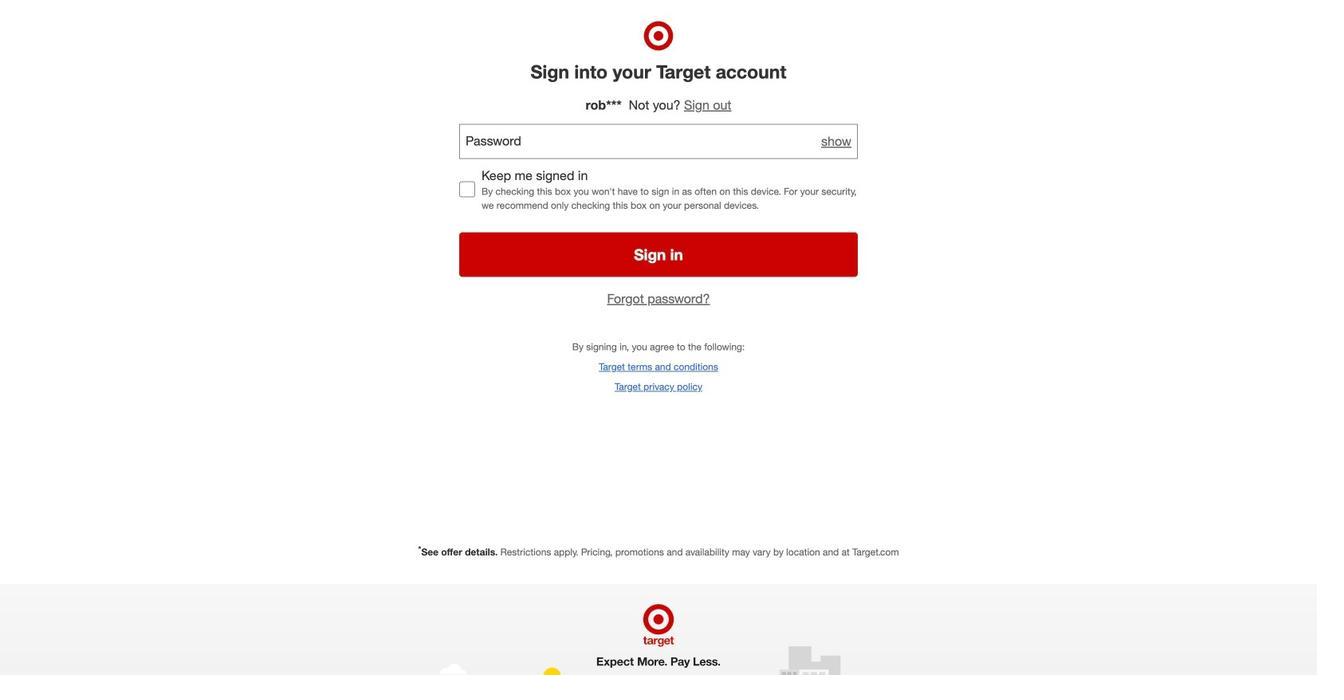 Task type: locate. For each thing, give the bounding box(es) containing it.
None checkbox
[[459, 181, 475, 197]]

None password field
[[459, 124, 858, 159]]

target: expect more. pay less. image
[[435, 585, 883, 675]]



Task type: vqa. For each thing, say whether or not it's contained in the screenshot.
Target: Expect More. Pay Less. image
yes



